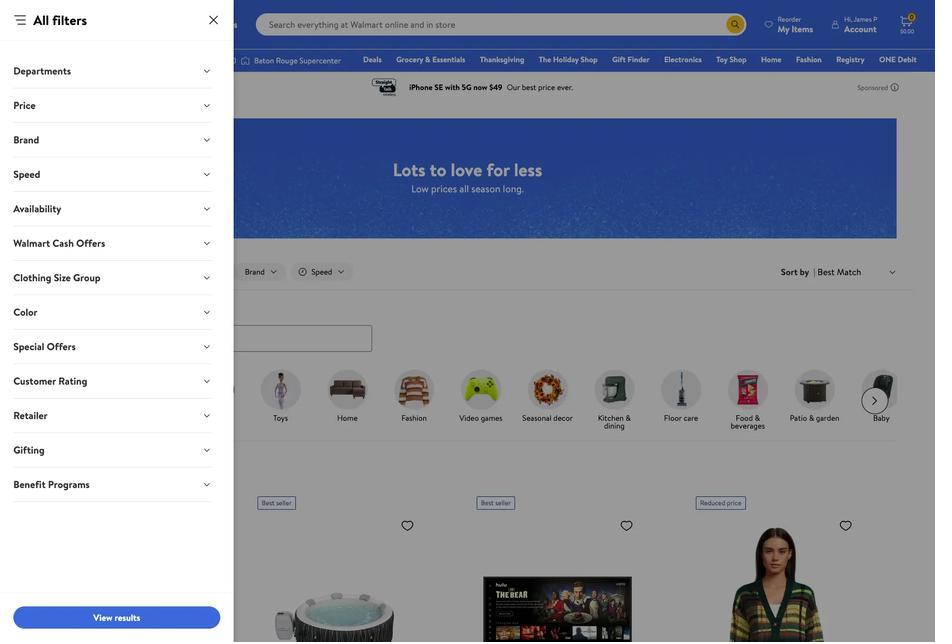Task type: describe. For each thing, give the bounding box(es) containing it.
kitchen & dining
[[598, 413, 631, 432]]

all inside dialog
[[33, 11, 49, 29]]

$0.00
[[901, 27, 915, 35]]

toys image
[[261, 370, 301, 410]]

patio & garden
[[790, 413, 840, 424]]

benefit
[[13, 478, 46, 492]]

debit
[[898, 54, 917, 65]]

floor care link
[[653, 370, 710, 424]]

customer rating button
[[4, 365, 220, 398]]

deals inside search field
[[36, 303, 60, 317]]

sort
[[781, 266, 798, 278]]

seller for vizio 50" class v-series 4k uhd led smart tv v505-j09 image
[[496, 498, 511, 508]]

floorcare image
[[661, 370, 702, 410]]

next slide for chipmodulewithimages list image
[[862, 388, 889, 414]]

friday
[[60, 498, 78, 508]]

gift finder link
[[607, 53, 655, 66]]

price for price when purchased online
[[36, 482, 56, 495]]

programs
[[48, 478, 90, 492]]

results
[[115, 612, 140, 624]]

all filters inside 'button'
[[57, 267, 87, 278]]

toy shop
[[717, 54, 747, 65]]

season
[[472, 182, 501, 196]]

food & beverages
[[731, 413, 765, 432]]

price
[[727, 498, 742, 508]]

seller for the saluspa 77" x 26" hollywood 240 gal. inflatable hot tub with led lights, 104f max temperature image
[[276, 498, 292, 508]]

color button
[[4, 296, 220, 329]]

departments
[[13, 64, 71, 78]]

to
[[430, 157, 447, 182]]

availability button
[[4, 192, 220, 226]]

patio & garden link
[[786, 370, 844, 424]]

seasonal decor link
[[519, 370, 577, 424]]

|
[[814, 266, 816, 278]]

& for essentials
[[425, 54, 431, 65]]

Search search field
[[256, 13, 747, 36]]

brand
[[13, 133, 39, 147]]

customer rating
[[13, 375, 87, 388]]

video
[[460, 413, 479, 424]]

deals (1000+)
[[36, 459, 95, 474]]

0 vertical spatial offers
[[76, 237, 105, 250]]

lots to love for less. low prices all season long. image
[[38, 118, 897, 239]]

love
[[451, 157, 483, 182]]

special
[[13, 340, 44, 354]]

for
[[487, 157, 510, 182]]

price for price
[[13, 99, 36, 112]]

1 horizontal spatial fashion link
[[791, 53, 827, 66]]

0
[[910, 12, 914, 22]]

flash deals image
[[127, 370, 167, 410]]

registry
[[837, 54, 865, 65]]

deal
[[79, 498, 91, 508]]

care
[[684, 413, 699, 424]]

saluspa 77" x 26" hollywood 240 gal. inflatable hot tub with led lights, 104f max temperature image
[[257, 515, 419, 643]]

speed
[[13, 168, 40, 181]]

cash
[[52, 237, 74, 250]]

size
[[54, 271, 71, 285]]

purchased
[[80, 482, 120, 495]]

the
[[539, 54, 551, 65]]

retailer button
[[4, 399, 220, 433]]

2 vertical spatial deals
[[36, 459, 62, 474]]

0 vertical spatial fashion
[[796, 54, 822, 65]]

patio
[[790, 413, 808, 424]]

one debit walmart+
[[880, 54, 917, 81]]

availability
[[13, 202, 61, 216]]

sponsored
[[858, 83, 889, 92]]

1 vertical spatial offers
[[47, 340, 76, 354]]

gifting
[[13, 444, 45, 457]]

prices
[[431, 182, 457, 196]]

0 vertical spatial home link
[[756, 53, 787, 66]]

filters inside 'button'
[[68, 267, 87, 278]]

baby
[[874, 413, 890, 424]]

dining
[[604, 421, 625, 432]]

view
[[93, 612, 112, 624]]

finder
[[628, 54, 650, 65]]

grocery
[[396, 54, 424, 65]]

1 vertical spatial home link
[[319, 370, 377, 424]]

Deals search field
[[23, 303, 913, 352]]

best seller for vizio 50" class v-series 4k uhd led smart tv v505-j09 image
[[481, 498, 511, 508]]

baby image
[[862, 370, 902, 410]]

toy
[[717, 54, 728, 65]]

electronics link
[[659, 53, 707, 66]]

Walmart Site-Wide search field
[[256, 13, 747, 36]]

view results button
[[13, 607, 220, 629]]

add to favorites list, 99 jane street women's v-neck cardigan sweater with long sleeves, midweight, sizes s-xxxl image
[[840, 519, 853, 533]]

clothing
[[13, 271, 51, 285]]



Task type: locate. For each thing, give the bounding box(es) containing it.
home down home image
[[337, 413, 358, 424]]

all filters dialog
[[0, 0, 234, 643]]

0 horizontal spatial best seller
[[262, 498, 292, 508]]

reduced
[[700, 498, 726, 508]]

best for vizio 50" class v-series 4k uhd led smart tv v505-j09 image
[[481, 498, 494, 508]]

0 vertical spatial price
[[13, 99, 36, 112]]

0 horizontal spatial price
[[13, 99, 36, 112]]

& right food
[[755, 413, 760, 424]]

all filters
[[33, 11, 87, 29], [57, 267, 87, 278]]

electronics
[[664, 54, 702, 65]]

shop right the toy
[[730, 54, 747, 65]]

fashion down fashion image
[[402, 413, 427, 424]]

tech image
[[194, 370, 234, 410]]

walmart image
[[18, 16, 90, 33]]

0 horizontal spatial all
[[33, 11, 49, 29]]

all
[[33, 11, 49, 29], [57, 267, 66, 278]]

long.
[[503, 182, 524, 196]]

& inside grocery & essentials 'link'
[[425, 54, 431, 65]]

0 horizontal spatial fashion link
[[385, 370, 443, 424]]

2 best from the left
[[481, 498, 494, 508]]

benefit programs
[[13, 478, 90, 492]]

2 best seller from the left
[[481, 498, 511, 508]]

video games
[[460, 413, 503, 424]]

deals link
[[358, 53, 387, 66]]

tech link
[[185, 370, 243, 424]]

best seller
[[262, 498, 292, 508], [481, 498, 511, 508]]

decor
[[554, 413, 573, 424]]

& for dining
[[626, 413, 631, 424]]

home
[[761, 54, 782, 65], [337, 413, 358, 424]]

walmart+ link
[[879, 69, 922, 81]]

& right grocery
[[425, 54, 431, 65]]

speed button
[[4, 158, 220, 191]]

1 best from the left
[[262, 498, 275, 508]]

food
[[736, 413, 753, 424]]

group
[[73, 271, 101, 285]]

reduced price
[[700, 498, 742, 508]]

deals up benefit programs
[[36, 459, 62, 474]]

gift finder
[[612, 54, 650, 65]]

1 horizontal spatial home link
[[756, 53, 787, 66]]

1 seller from the left
[[276, 498, 292, 508]]

black
[[43, 498, 58, 508]]

search image
[[45, 334, 54, 343]]

the holiday shop link
[[534, 53, 603, 66]]

special offers button
[[4, 330, 220, 364]]

0 horizontal spatial home
[[337, 413, 358, 424]]

seller
[[276, 498, 292, 508], [496, 498, 511, 508]]

walmart cash offers
[[13, 237, 105, 250]]

walmart cash offers button
[[4, 227, 220, 260]]

kitchen and dining image
[[595, 370, 635, 410]]

& inside patio & garden link
[[809, 413, 815, 424]]

0 horizontal spatial seller
[[276, 498, 292, 508]]

1 horizontal spatial best
[[481, 498, 494, 508]]

by
[[800, 266, 810, 278]]

when
[[58, 482, 78, 495]]

0 horizontal spatial best
[[262, 498, 275, 508]]

all filters down cash
[[57, 267, 87, 278]]

& inside food & beverages
[[755, 413, 760, 424]]

price up the black
[[36, 482, 56, 495]]

all filters inside dialog
[[33, 11, 87, 29]]

kitchen & dining link
[[586, 370, 644, 432]]

best seller for the saluspa 77" x 26" hollywood 240 gal. inflatable hot tub with led lights, 104f max temperature image
[[262, 498, 292, 508]]

1 vertical spatial deals
[[36, 303, 60, 317]]

shop right the holiday
[[581, 54, 598, 65]]

&
[[425, 54, 431, 65], [626, 413, 631, 424], [755, 413, 760, 424], [809, 413, 815, 424]]

0 vertical spatial deals
[[363, 54, 382, 65]]

0 $0.00
[[901, 12, 915, 35]]

0 vertical spatial all
[[33, 11, 49, 29]]

offers right special
[[47, 340, 76, 354]]

all filters up departments
[[33, 11, 87, 29]]

offers right cash
[[76, 237, 105, 250]]

holiday
[[553, 54, 579, 65]]

deals left grocery
[[363, 54, 382, 65]]

Search in deals search field
[[36, 325, 372, 352]]

1 best seller from the left
[[262, 498, 292, 508]]

gift
[[612, 54, 626, 65]]

essentials
[[433, 54, 466, 65]]

1 horizontal spatial fashion
[[796, 54, 822, 65]]

rating
[[58, 375, 87, 388]]

filters inside dialog
[[52, 11, 87, 29]]

1 vertical spatial fashion link
[[385, 370, 443, 424]]

0 horizontal spatial home link
[[319, 370, 377, 424]]

thanksgiving link
[[475, 53, 530, 66]]

price up brand on the left of the page
[[13, 99, 36, 112]]

1 horizontal spatial seller
[[496, 498, 511, 508]]

online
[[122, 482, 146, 495]]

food & beverages link
[[719, 370, 777, 432]]

retailer
[[13, 409, 48, 423]]

grocery & essentials link
[[391, 53, 471, 66]]

thanksgiving
[[480, 54, 525, 65]]

benefit programs button
[[4, 468, 220, 502]]

clothing size group
[[13, 271, 101, 285]]

walmart+
[[884, 70, 917, 81]]

sort and filter section element
[[23, 254, 913, 290]]

home right toy shop
[[761, 54, 782, 65]]

walmart
[[13, 237, 50, 250]]

all inside 'button'
[[57, 267, 66, 278]]

& inside kitchen & dining
[[626, 413, 631, 424]]

add to favorites list, vizio 50" class v-series 4k uhd led smart tv v505-j09 image
[[620, 519, 634, 533]]

kitchen
[[598, 413, 624, 424]]

1 vertical spatial all filters
[[57, 267, 87, 278]]

best for the saluspa 77" x 26" hollywood 240 gal. inflatable hot tub with led lights, 104f max temperature image
[[262, 498, 275, 508]]

1 horizontal spatial price
[[36, 482, 56, 495]]

games
[[481, 413, 503, 424]]

2 shop from the left
[[730, 54, 747, 65]]

less
[[514, 157, 543, 182]]

best
[[262, 498, 275, 508], [481, 498, 494, 508]]

black friday deals image
[[60, 370, 100, 410]]

fashion
[[796, 54, 822, 65], [402, 413, 427, 424]]

color
[[13, 306, 37, 319]]

all left group
[[57, 267, 66, 278]]

garden
[[816, 413, 840, 424]]

close panel image
[[207, 13, 220, 27]]

registry link
[[832, 53, 870, 66]]

1 vertical spatial price
[[36, 482, 56, 495]]

all
[[460, 182, 469, 196]]

0 horizontal spatial shop
[[581, 54, 598, 65]]

1 horizontal spatial all
[[57, 267, 66, 278]]

baby link
[[853, 370, 911, 424]]

& for beverages
[[755, 413, 760, 424]]

0 vertical spatial fashion link
[[791, 53, 827, 66]]

the holiday shop
[[539, 54, 598, 65]]

& for garden
[[809, 413, 815, 424]]

one debit link
[[875, 53, 922, 66]]

& right patio
[[809, 413, 815, 424]]

filters
[[52, 11, 87, 29], [68, 267, 87, 278]]

floor
[[664, 413, 682, 424]]

toys
[[273, 413, 288, 424]]

add to favorites list, saluspa 77" x 26" hollywood 240 gal. inflatable hot tub with led lights, 104f max temperature image
[[401, 519, 414, 533]]

0 vertical spatial filters
[[52, 11, 87, 29]]

deals
[[363, 54, 382, 65], [36, 303, 60, 317], [36, 459, 62, 474]]

vizio 50" class v-series 4k uhd led smart tv v505-j09 image
[[477, 515, 638, 643]]

video games link
[[452, 370, 510, 424]]

seasonal decor
[[523, 413, 573, 424]]

playstation 5 disc console - marvel's spider-man 2 bundle image
[[38, 515, 200, 643]]

1 vertical spatial all
[[57, 267, 66, 278]]

1 shop from the left
[[581, 54, 598, 65]]

1 horizontal spatial shop
[[730, 54, 747, 65]]

1 horizontal spatial best seller
[[481, 498, 511, 508]]

low
[[412, 182, 429, 196]]

departments button
[[4, 54, 220, 88]]

toys link
[[252, 370, 310, 424]]

home image
[[328, 370, 368, 410]]

fashion image
[[394, 370, 434, 410]]

fashion left registry link
[[796, 54, 822, 65]]

0 vertical spatial all filters
[[33, 11, 87, 29]]

1 horizontal spatial home
[[761, 54, 782, 65]]

seasonal decor image
[[528, 370, 568, 410]]

black friday deal
[[43, 498, 91, 508]]

view results
[[93, 612, 140, 624]]

all up departments
[[33, 11, 49, 29]]

food & beverages image
[[728, 370, 768, 410]]

1 vertical spatial filters
[[68, 267, 87, 278]]

2 seller from the left
[[496, 498, 511, 508]]

tech
[[206, 413, 222, 424]]

clothing size group button
[[4, 261, 220, 295]]

price button
[[4, 88, 220, 122]]

0 vertical spatial home
[[761, 54, 782, 65]]

all filters button
[[36, 263, 100, 281]]

video games image
[[461, 370, 501, 410]]

0 horizontal spatial fashion
[[402, 413, 427, 424]]

& right 'dining'
[[626, 413, 631, 424]]

price inside dropdown button
[[13, 99, 36, 112]]

lots
[[393, 157, 426, 182]]

99 jane street women's v-neck cardigan sweater with long sleeves, midweight, sizes s-xxxl image
[[696, 515, 857, 643]]

seasonal
[[523, 413, 552, 424]]

patio & garden image
[[795, 370, 835, 410]]

deals up 'search' image
[[36, 303, 60, 317]]

1 vertical spatial fashion
[[402, 413, 427, 424]]

lots to love for less low prices all season long.
[[393, 157, 543, 196]]

sort by |
[[781, 266, 816, 278]]

1 vertical spatial home
[[337, 413, 358, 424]]



Task type: vqa. For each thing, say whether or not it's contained in the screenshot.
the you
no



